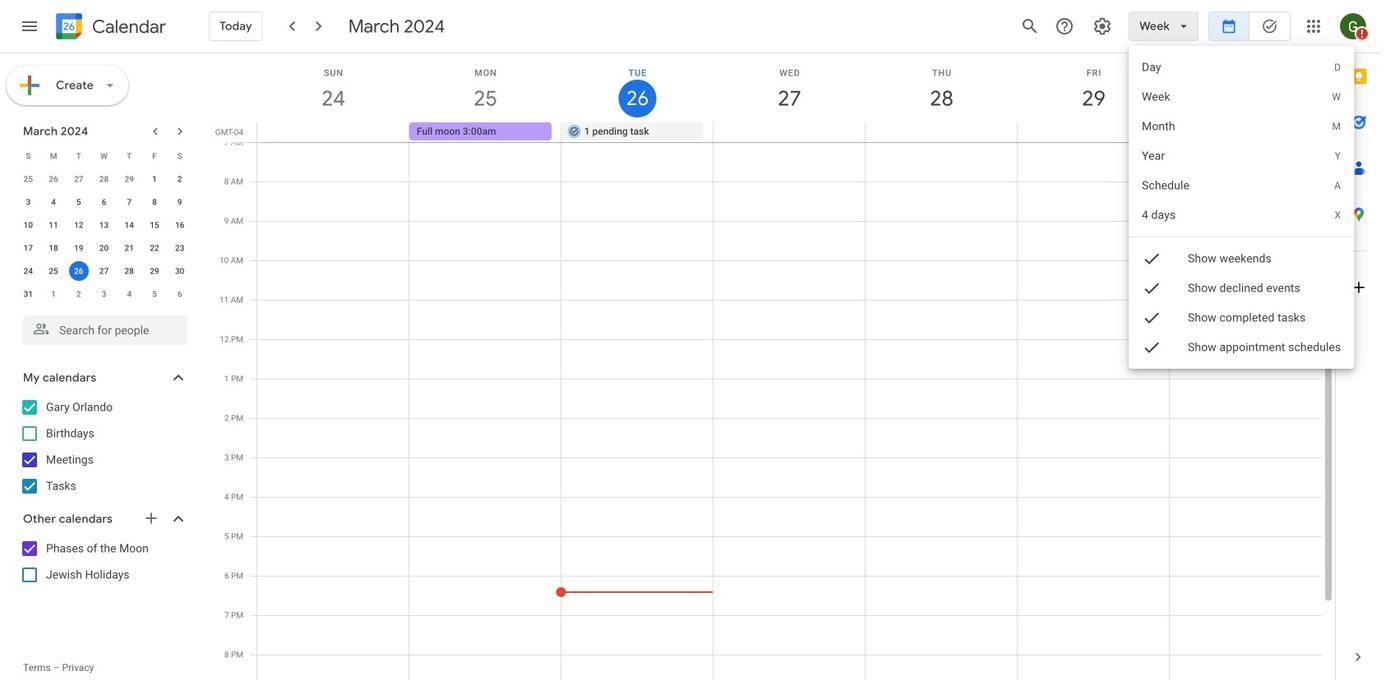 Task type: vqa. For each thing, say whether or not it's contained in the screenshot.
14 element
yes



Task type: locate. For each thing, give the bounding box(es) containing it.
2 menu item from the top
[[1129, 82, 1355, 112]]

31 element
[[18, 285, 38, 304]]

checkbox item
[[1129, 244, 1355, 274], [1129, 274, 1355, 303], [1129, 303, 1355, 333], [1129, 333, 1355, 363]]

march 2024 grid
[[16, 145, 192, 306]]

17 element
[[18, 239, 38, 258]]

menu item
[[1129, 53, 1355, 82], [1129, 82, 1355, 112], [1129, 112, 1355, 141], [1129, 141, 1355, 171], [1129, 171, 1355, 201], [1129, 201, 1355, 230]]

5 element
[[69, 192, 89, 212]]

heading
[[89, 17, 166, 37]]

3 element
[[18, 192, 38, 212]]

april 2 element
[[69, 285, 89, 304]]

settings menu image
[[1093, 16, 1113, 36]]

february 29 element
[[119, 169, 139, 189]]

6 element
[[94, 192, 114, 212]]

tab list
[[1336, 53, 1382, 635]]

april 1 element
[[44, 285, 63, 304]]

3 menu item from the top
[[1129, 112, 1355, 141]]

9 element
[[170, 192, 190, 212]]

14 element
[[119, 215, 139, 235]]

my calendars list
[[3, 395, 204, 500]]

4 checkbox item from the top
[[1129, 333, 1355, 363]]

27 element
[[94, 262, 114, 281]]

3 checkbox item from the top
[[1129, 303, 1355, 333]]

21 element
[[119, 239, 139, 258]]

february 27 element
[[69, 169, 89, 189]]

row
[[250, 123, 1336, 142], [16, 145, 192, 168], [16, 168, 192, 191], [16, 191, 192, 214], [16, 214, 192, 237], [16, 237, 192, 260], [16, 260, 192, 283], [16, 283, 192, 306]]

main drawer image
[[20, 16, 39, 36]]

menu
[[1129, 46, 1355, 369]]

4 element
[[44, 192, 63, 212]]

april 4 element
[[119, 285, 139, 304]]

row group
[[16, 168, 192, 306]]

25 element
[[44, 262, 63, 281]]

april 5 element
[[145, 285, 164, 304]]

Search for people text field
[[33, 316, 178, 345]]

None search field
[[0, 309, 204, 345]]

15 element
[[145, 215, 164, 235]]

grid
[[211, 53, 1336, 681]]

heading inside calendar element
[[89, 17, 166, 37]]

4 menu item from the top
[[1129, 141, 1355, 171]]

2 element
[[170, 169, 190, 189]]

february 28 element
[[94, 169, 114, 189]]

22 element
[[145, 239, 164, 258]]

april 6 element
[[170, 285, 190, 304]]

16 element
[[170, 215, 190, 235]]

23 element
[[170, 239, 190, 258]]

cell
[[257, 123, 409, 142], [714, 123, 866, 142], [866, 123, 1018, 142], [1018, 123, 1170, 142], [1170, 123, 1322, 142], [66, 260, 91, 283]]

april 3 element
[[94, 285, 114, 304]]



Task type: describe. For each thing, give the bounding box(es) containing it.
20 element
[[94, 239, 114, 258]]

7 element
[[119, 192, 139, 212]]

2 checkbox item from the top
[[1129, 274, 1355, 303]]

1 element
[[145, 169, 164, 189]]

28 element
[[119, 262, 139, 281]]

other calendars list
[[3, 536, 204, 589]]

cell inside march 2024 grid
[[66, 260, 91, 283]]

5 menu item from the top
[[1129, 171, 1355, 201]]

26, today element
[[69, 262, 89, 281]]

calendar element
[[53, 10, 166, 46]]

8 element
[[145, 192, 164, 212]]

12 element
[[69, 215, 89, 235]]

19 element
[[69, 239, 89, 258]]

1 menu item from the top
[[1129, 53, 1355, 82]]

18 element
[[44, 239, 63, 258]]

february 25 element
[[18, 169, 38, 189]]

29 element
[[145, 262, 164, 281]]

february 26 element
[[44, 169, 63, 189]]

6 menu item from the top
[[1129, 201, 1355, 230]]

11 element
[[44, 215, 63, 235]]

10 element
[[18, 215, 38, 235]]

add other calendars image
[[143, 511, 160, 527]]

30 element
[[170, 262, 190, 281]]

1 checkbox item from the top
[[1129, 244, 1355, 274]]

24 element
[[18, 262, 38, 281]]

13 element
[[94, 215, 114, 235]]



